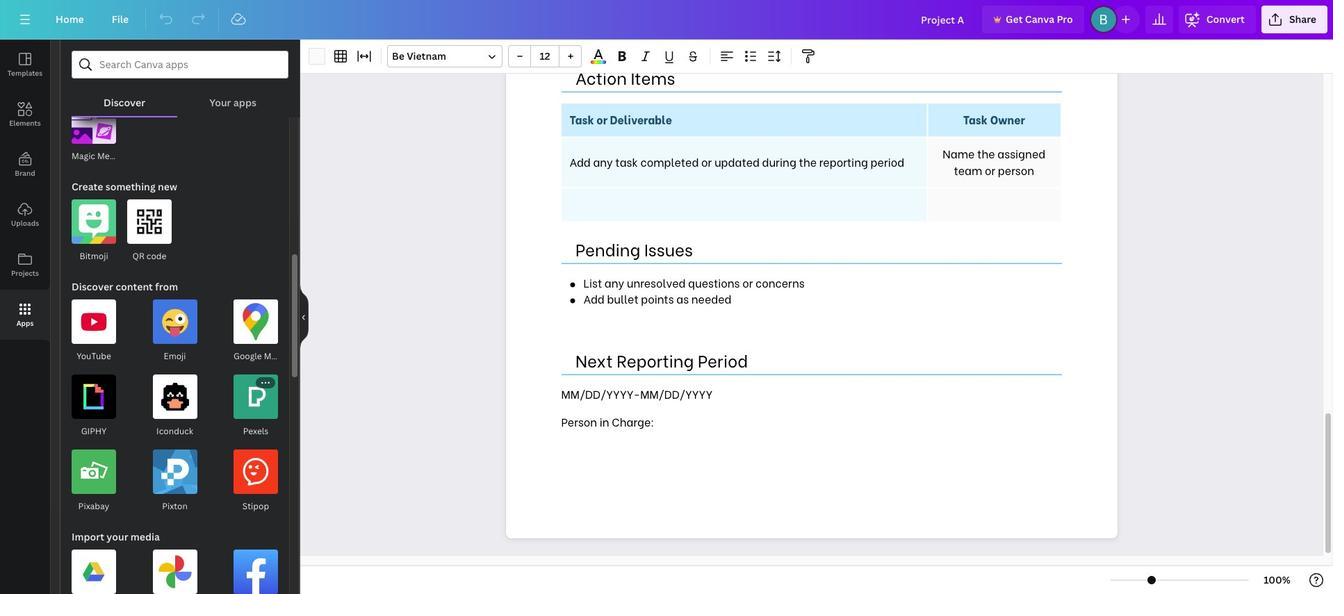 Task type: vqa. For each thing, say whether or not it's contained in the screenshot.
the 'jacob simon' image
no



Task type: describe. For each thing, give the bounding box(es) containing it.
apps button
[[0, 290, 50, 340]]

home
[[56, 13, 84, 26]]

brand button
[[0, 140, 50, 190]]

get canva pro button
[[982, 6, 1084, 33]]

brand
[[15, 168, 35, 178]]

mm/dd/yyyy
[[640, 386, 713, 402]]

from
[[155, 280, 178, 293]]

elements
[[9, 118, 41, 128]]

get canva pro
[[1006, 13, 1073, 26]]

emoji
[[164, 350, 186, 362]]

discover content from
[[72, 280, 178, 293]]

be vietnam button
[[387, 45, 503, 67]]

import
[[72, 530, 104, 544]]

Design title text field
[[910, 6, 977, 33]]

mm/dd/yyyy-
[[561, 386, 640, 402]]

file button
[[101, 6, 140, 33]]

be vietnam
[[392, 49, 446, 63]]

canva
[[1025, 13, 1054, 26]]

bitmoji
[[80, 250, 108, 262]]

templates
[[8, 68, 42, 78]]

your apps button
[[177, 79, 288, 116]]

magic
[[72, 150, 95, 162]]

apps
[[233, 96, 256, 109]]

discover for discover content from
[[72, 280, 113, 293]]

media
[[97, 150, 122, 162]]

side panel tab list
[[0, 40, 50, 340]]

your apps
[[209, 96, 256, 109]]

import your media
[[72, 530, 160, 544]]

concerns
[[756, 275, 805, 291]]

charge:
[[612, 413, 654, 429]]

person in charge:
[[561, 413, 657, 429]]

qr code
[[132, 250, 166, 262]]

magic media
[[72, 150, 122, 162]]

iconduck
[[156, 425, 193, 437]]

share button
[[1261, 6, 1328, 33]]

vietnam
[[407, 49, 446, 63]]

discover for discover
[[104, 96, 145, 109]]

your
[[209, 96, 231, 109]]

convert
[[1206, 13, 1245, 26]]

get
[[1006, 13, 1023, 26]]

new
[[158, 180, 177, 193]]

100% button
[[1255, 569, 1300, 592]]

projects button
[[0, 240, 50, 290]]

any
[[605, 275, 624, 291]]

maps
[[264, 350, 286, 362]]

none text field containing list any unresolved questions or concerns
[[506, 0, 1117, 538]]

100%
[[1264, 573, 1291, 587]]

discover button
[[72, 79, 177, 116]]

pexels
[[243, 425, 268, 437]]

elements button
[[0, 90, 50, 140]]



Task type: locate. For each thing, give the bounding box(es) containing it.
uploads
[[11, 218, 39, 228]]

group
[[508, 45, 582, 67]]

something
[[105, 180, 155, 193]]

create something new
[[72, 180, 177, 193]]

None text field
[[506, 0, 1117, 538]]

– – number field
[[535, 49, 555, 63]]

1 vertical spatial discover
[[72, 280, 113, 293]]

create
[[72, 180, 103, 193]]

pixton
[[162, 500, 188, 512]]

as
[[676, 290, 689, 306]]

uploads button
[[0, 190, 50, 240]]

home link
[[44, 6, 95, 33]]

be
[[392, 49, 404, 63]]

apps
[[16, 318, 34, 328]]

convert button
[[1179, 6, 1256, 33]]

media
[[131, 530, 160, 544]]

discover inside button
[[104, 96, 145, 109]]

or
[[742, 275, 753, 291]]

qr
[[132, 250, 144, 262]]

person
[[561, 413, 597, 429]]

discover down bitmoji
[[72, 280, 113, 293]]

youtube
[[77, 350, 111, 362]]

projects
[[11, 268, 39, 278]]

stipop
[[242, 500, 269, 512]]

pixabay
[[78, 500, 109, 512]]

file
[[112, 13, 129, 26]]

unresolved
[[627, 275, 686, 291]]

list any unresolved questions or concerns add bullet points as needed
[[584, 275, 805, 306]]

pro
[[1057, 13, 1073, 26]]

discover
[[104, 96, 145, 109], [72, 280, 113, 293]]

discover up "media"
[[104, 96, 145, 109]]

add
[[584, 290, 605, 306]]

needed
[[691, 290, 732, 306]]

Search Canva apps search field
[[99, 51, 261, 78]]

list
[[584, 275, 602, 291]]

in
[[600, 413, 609, 429]]

points
[[641, 290, 674, 306]]

content
[[116, 280, 153, 293]]

bullet
[[607, 290, 639, 306]]

main menu bar
[[0, 0, 1333, 40]]

0 vertical spatial discover
[[104, 96, 145, 109]]

mm/dd/yyyy-mm/dd/yyyy
[[561, 386, 713, 402]]

your
[[107, 530, 128, 544]]

#fafafa image
[[309, 48, 325, 65]]

google maps
[[234, 350, 286, 362]]

questions
[[688, 275, 740, 291]]

color range image
[[591, 61, 606, 64]]

code
[[147, 250, 166, 262]]

templates button
[[0, 40, 50, 90]]

giphy
[[81, 425, 107, 437]]

google
[[234, 350, 262, 362]]

hide image
[[300, 284, 309, 350]]

share
[[1289, 13, 1316, 26]]



